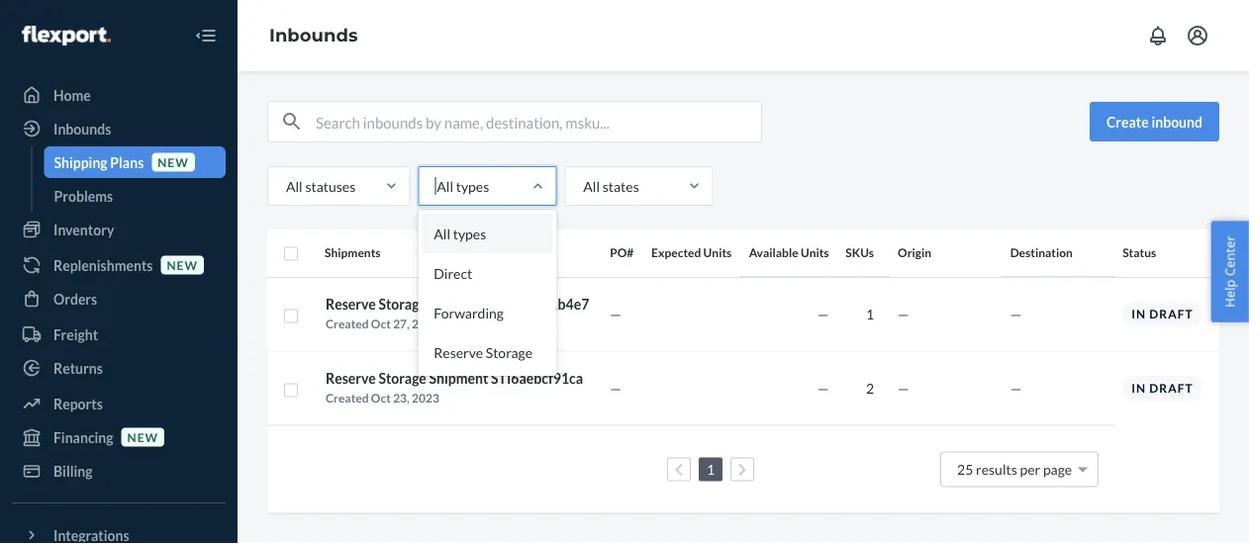 Task type: locate. For each thing, give the bounding box(es) containing it.
0 vertical spatial inbounds link
[[269, 24, 358, 46]]

shipment down reserve storage
[[429, 370, 489, 387]]

reserve
[[326, 296, 376, 313], [434, 344, 483, 361], [326, 370, 376, 387]]

0 vertical spatial types
[[456, 178, 489, 195]]

0 vertical spatial all types
[[437, 178, 489, 195]]

2023 right 27,
[[412, 317, 440, 331]]

sti5c0331b4e7
[[491, 296, 590, 313]]

reserve storage
[[434, 344, 533, 361]]

1 vertical spatial draft
[[1150, 381, 1194, 396]]

1 horizontal spatial units
[[801, 246, 830, 260]]

2 vertical spatial new
[[127, 430, 159, 445]]

status
[[1123, 246, 1157, 260]]

2 vertical spatial storage
[[379, 370, 427, 387]]

25
[[958, 462, 974, 478]]

1 horizontal spatial inbounds
[[269, 24, 358, 46]]

oct left 23,
[[371, 391, 391, 406]]

created
[[326, 317, 369, 331], [326, 391, 369, 406]]

reserve for reserve storage shipment sti6aebcf91ca created oct 23, 2023
[[326, 370, 376, 387]]

units for expected units
[[704, 246, 732, 260]]

2023 inside reserve storage shipment sti5c0331b4e7 created oct 27, 2023
[[412, 317, 440, 331]]

draft for 2
[[1150, 381, 1194, 396]]

origin
[[898, 246, 932, 260]]

forwarding
[[434, 305, 504, 321]]

— down origin
[[898, 306, 910, 323]]

new for financing
[[127, 430, 159, 445]]

statuses
[[305, 178, 356, 195]]

in for 2
[[1132, 381, 1147, 396]]

open notifications image
[[1147, 24, 1171, 48]]

2 created from the top
[[326, 391, 369, 406]]

create
[[1107, 113, 1150, 130]]

1 shipment from the top
[[429, 296, 489, 313]]

1 link
[[703, 462, 719, 478]]

oct for reserve storage shipment sti6aebcf91ca
[[371, 391, 391, 406]]

reserve inside reserve storage shipment sti5c0331b4e7 created oct 27, 2023
[[326, 296, 376, 313]]

in
[[1132, 307, 1147, 321], [1132, 381, 1147, 396]]

home link
[[12, 79, 226, 111]]

storage inside reserve storage shipment sti5c0331b4e7 created oct 27, 2023
[[379, 296, 427, 313]]

new
[[158, 155, 189, 169], [167, 258, 198, 272], [127, 430, 159, 445]]

1 created from the top
[[326, 317, 369, 331]]

0 vertical spatial created
[[326, 317, 369, 331]]

created left 23,
[[326, 391, 369, 406]]

0 vertical spatial shipment
[[429, 296, 489, 313]]

0 horizontal spatial inbounds
[[53, 120, 111, 137]]

1 vertical spatial reserve
[[434, 344, 483, 361]]

0 vertical spatial storage
[[379, 296, 427, 313]]

units right "expected" on the top right of page
[[704, 246, 732, 260]]

units
[[704, 246, 732, 260], [801, 246, 830, 260]]

2 shipment from the top
[[429, 370, 489, 387]]

shipment inside reserve storage shipment sti5c0331b4e7 created oct 27, 2023
[[429, 296, 489, 313]]

2 in from the top
[[1132, 381, 1147, 396]]

problems
[[54, 188, 113, 205]]

in for 1
[[1132, 307, 1147, 321]]

1 2023 from the top
[[412, 317, 440, 331]]

1 vertical spatial storage
[[486, 344, 533, 361]]

all
[[286, 178, 303, 195], [437, 178, 454, 195], [584, 178, 600, 195], [434, 225, 451, 242]]

freight
[[53, 326, 98, 343]]

billing link
[[12, 456, 226, 487]]

2023 for sti6aebcf91ca
[[412, 391, 440, 406]]

create inbound button
[[1090, 102, 1220, 142]]

shipment for sti5c0331b4e7
[[429, 296, 489, 313]]

— right sti6aebcf91ca
[[610, 380, 622, 397]]

orders
[[53, 291, 97, 308]]

0 horizontal spatial units
[[704, 246, 732, 260]]

0 vertical spatial in draft
[[1132, 307, 1194, 321]]

0 vertical spatial square image
[[283, 308, 299, 324]]

returns
[[53, 360, 103, 377]]

1
[[867, 306, 875, 323], [707, 462, 715, 478]]

per
[[1021, 462, 1041, 478]]

new up orders link
[[167, 258, 198, 272]]

all statuses
[[286, 178, 356, 195]]

0 vertical spatial new
[[158, 155, 189, 169]]

po#
[[610, 246, 634, 260]]

flexport logo image
[[22, 26, 111, 46]]

reserve storage shipment sti6aebcf91ca created oct 23, 2023
[[326, 370, 583, 406]]

1 horizontal spatial 1
[[867, 306, 875, 323]]

shipment
[[429, 296, 489, 313], [429, 370, 489, 387]]

2 square image from the top
[[283, 383, 299, 399]]

1 right chevron left image
[[707, 462, 715, 478]]

oct left 27,
[[371, 317, 391, 331]]

types
[[456, 178, 489, 195], [453, 225, 486, 242]]

1 units from the left
[[704, 246, 732, 260]]

2023 inside reserve storage shipment sti6aebcf91ca created oct 23, 2023
[[412, 391, 440, 406]]

oct inside reserve storage shipment sti6aebcf91ca created oct 23, 2023
[[371, 391, 391, 406]]

2 units from the left
[[801, 246, 830, 260]]

new right plans
[[158, 155, 189, 169]]

square image
[[283, 308, 299, 324], [283, 383, 299, 399]]

new down reports "link"
[[127, 430, 159, 445]]

1 vertical spatial in
[[1132, 381, 1147, 396]]

1 vertical spatial inbounds link
[[12, 113, 226, 145]]

in draft
[[1132, 307, 1194, 321], [1132, 381, 1194, 396]]

0 horizontal spatial 1
[[707, 462, 715, 478]]

expected
[[652, 246, 701, 260]]

2 in draft from the top
[[1132, 381, 1194, 396]]

freight link
[[12, 319, 226, 351]]

2023 right 23,
[[412, 391, 440, 406]]

0 vertical spatial draft
[[1150, 307, 1194, 321]]

0 horizontal spatial inbounds link
[[12, 113, 226, 145]]

shipment for sti6aebcf91ca
[[429, 370, 489, 387]]

center
[[1222, 236, 1239, 276]]

oct
[[371, 317, 391, 331], [371, 391, 391, 406]]

2023
[[412, 317, 440, 331], [412, 391, 440, 406]]

2 draft from the top
[[1150, 381, 1194, 396]]

billing
[[53, 463, 93, 480]]

1 vertical spatial in draft
[[1132, 381, 1194, 396]]

0 vertical spatial in
[[1132, 307, 1147, 321]]

draft
[[1150, 307, 1194, 321], [1150, 381, 1194, 396]]

2 vertical spatial reserve
[[326, 370, 376, 387]]

reserve for reserve storage shipment sti5c0331b4e7 created oct 27, 2023
[[326, 296, 376, 313]]

storage
[[379, 296, 427, 313], [486, 344, 533, 361], [379, 370, 427, 387]]

problems link
[[44, 180, 226, 212]]

2 oct from the top
[[371, 391, 391, 406]]

created left 27,
[[326, 317, 369, 331]]

1 vertical spatial square image
[[283, 383, 299, 399]]

oct inside reserve storage shipment sti5c0331b4e7 created oct 27, 2023
[[371, 317, 391, 331]]

1 draft from the top
[[1150, 307, 1194, 321]]

1 oct from the top
[[371, 317, 391, 331]]

help
[[1222, 280, 1239, 308]]

plans
[[110, 154, 144, 171]]

0 vertical spatial 1
[[867, 306, 875, 323]]

create inbound
[[1107, 113, 1203, 130]]

1 vertical spatial created
[[326, 391, 369, 406]]

1 square image from the top
[[283, 308, 299, 324]]

1 in draft from the top
[[1132, 307, 1194, 321]]

shipment inside reserve storage shipment sti6aebcf91ca created oct 23, 2023
[[429, 370, 489, 387]]

all types
[[437, 178, 489, 195], [434, 225, 486, 242]]

storage up 23,
[[379, 370, 427, 387]]

1 vertical spatial types
[[453, 225, 486, 242]]

1 vertical spatial new
[[167, 258, 198, 272]]

1 vertical spatial oct
[[371, 391, 391, 406]]

shipment down direct
[[429, 296, 489, 313]]

1 vertical spatial 2023
[[412, 391, 440, 406]]

0 vertical spatial oct
[[371, 317, 391, 331]]

created inside reserve storage shipment sti5c0331b4e7 created oct 27, 2023
[[326, 317, 369, 331]]

1 vertical spatial shipment
[[429, 370, 489, 387]]

oct for reserve storage shipment sti5c0331b4e7
[[371, 317, 391, 331]]

results
[[977, 462, 1018, 478]]

27,
[[393, 317, 410, 331]]

2 2023 from the top
[[412, 391, 440, 406]]

square image for reserve storage shipment sti5c0331b4e7
[[283, 308, 299, 324]]

help center
[[1222, 236, 1239, 308]]

storage for sti5c0331b4e7
[[379, 296, 427, 313]]

in draft for 2
[[1132, 381, 1194, 396]]

2023 for sti5c0331b4e7
[[412, 317, 440, 331]]

units right available
[[801, 246, 830, 260]]

storage inside reserve storage shipment sti6aebcf91ca created oct 23, 2023
[[379, 370, 427, 387]]

shipping plans
[[54, 154, 144, 171]]

0 vertical spatial reserve
[[326, 296, 376, 313]]

reserve inside reserve storage shipment sti6aebcf91ca created oct 23, 2023
[[326, 370, 376, 387]]

inbounds
[[269, 24, 358, 46], [53, 120, 111, 137]]

shipping
[[54, 154, 108, 171]]

storage up sti6aebcf91ca
[[486, 344, 533, 361]]

inbounds link
[[269, 24, 358, 46], [12, 113, 226, 145]]

in draft for 1
[[1132, 307, 1194, 321]]

storage up 27,
[[379, 296, 427, 313]]

—
[[610, 306, 622, 323], [818, 306, 830, 323], [898, 306, 910, 323], [1011, 306, 1022, 323], [610, 380, 622, 397], [818, 380, 830, 397], [898, 380, 910, 397], [1011, 380, 1022, 397]]

created inside reserve storage shipment sti6aebcf91ca created oct 23, 2023
[[326, 391, 369, 406]]

1 down skus
[[867, 306, 875, 323]]

0 vertical spatial 2023
[[412, 317, 440, 331]]

1 in from the top
[[1132, 307, 1147, 321]]



Task type: vqa. For each thing, say whether or not it's contained in the screenshot.
per
yes



Task type: describe. For each thing, give the bounding box(es) containing it.
created for reserve storage shipment sti6aebcf91ca
[[326, 391, 369, 406]]

2
[[867, 380, 875, 397]]

23,
[[393, 391, 410, 406]]

orders link
[[12, 283, 226, 315]]

1 vertical spatial inbounds
[[53, 120, 111, 137]]

1 horizontal spatial inbounds link
[[269, 24, 358, 46]]

destination
[[1011, 246, 1073, 260]]

page
[[1044, 462, 1073, 478]]

reserve for reserve storage
[[434, 344, 483, 361]]

sti6aebcf91ca
[[491, 370, 583, 387]]

available
[[749, 246, 799, 260]]

1 vertical spatial 1
[[707, 462, 715, 478]]

home
[[53, 87, 91, 103]]

reserve storage shipment sti5c0331b4e7 created oct 27, 2023
[[326, 296, 590, 331]]

all states
[[584, 178, 639, 195]]

returns link
[[12, 353, 226, 384]]

reports link
[[12, 388, 226, 420]]

inventory link
[[12, 214, 226, 246]]

25 results per page
[[958, 462, 1073, 478]]

Search inbounds by name, destination, msku... text field
[[316, 102, 762, 142]]

— down the destination
[[1011, 306, 1022, 323]]

square image
[[283, 246, 299, 262]]

reports
[[53, 396, 103, 412]]

storage for sti6aebcf91ca
[[379, 370, 427, 387]]

open account menu image
[[1186, 24, 1210, 48]]

new for replenishments
[[167, 258, 198, 272]]

expected units
[[652, 246, 732, 260]]

available units
[[749, 246, 830, 260]]

— down the available units
[[818, 306, 830, 323]]

close navigation image
[[194, 24, 218, 48]]

— down po#
[[610, 306, 622, 323]]

— up 25 results per page option
[[1011, 380, 1022, 397]]

financing
[[53, 429, 113, 446]]

help center button
[[1212, 221, 1250, 323]]

units for available units
[[801, 246, 830, 260]]

replenishments
[[53, 257, 153, 274]]

chevron right image
[[739, 463, 747, 477]]

1 vertical spatial all types
[[434, 225, 486, 242]]

inventory
[[53, 221, 114, 238]]

25 results per page option
[[958, 462, 1073, 478]]

states
[[603, 178, 639, 195]]

square image for reserve storage shipment sti6aebcf91ca
[[283, 383, 299, 399]]

inbound
[[1152, 113, 1203, 130]]

— right 2
[[898, 380, 910, 397]]

draft for 1
[[1150, 307, 1194, 321]]

created for reserve storage shipment sti5c0331b4e7
[[326, 317, 369, 331]]

direct
[[434, 265, 473, 282]]

new for shipping plans
[[158, 155, 189, 169]]

— left 2
[[818, 380, 830, 397]]

skus
[[846, 246, 875, 260]]

0 vertical spatial inbounds
[[269, 24, 358, 46]]

chevron left image
[[675, 463, 684, 477]]

shipments
[[325, 246, 381, 260]]



